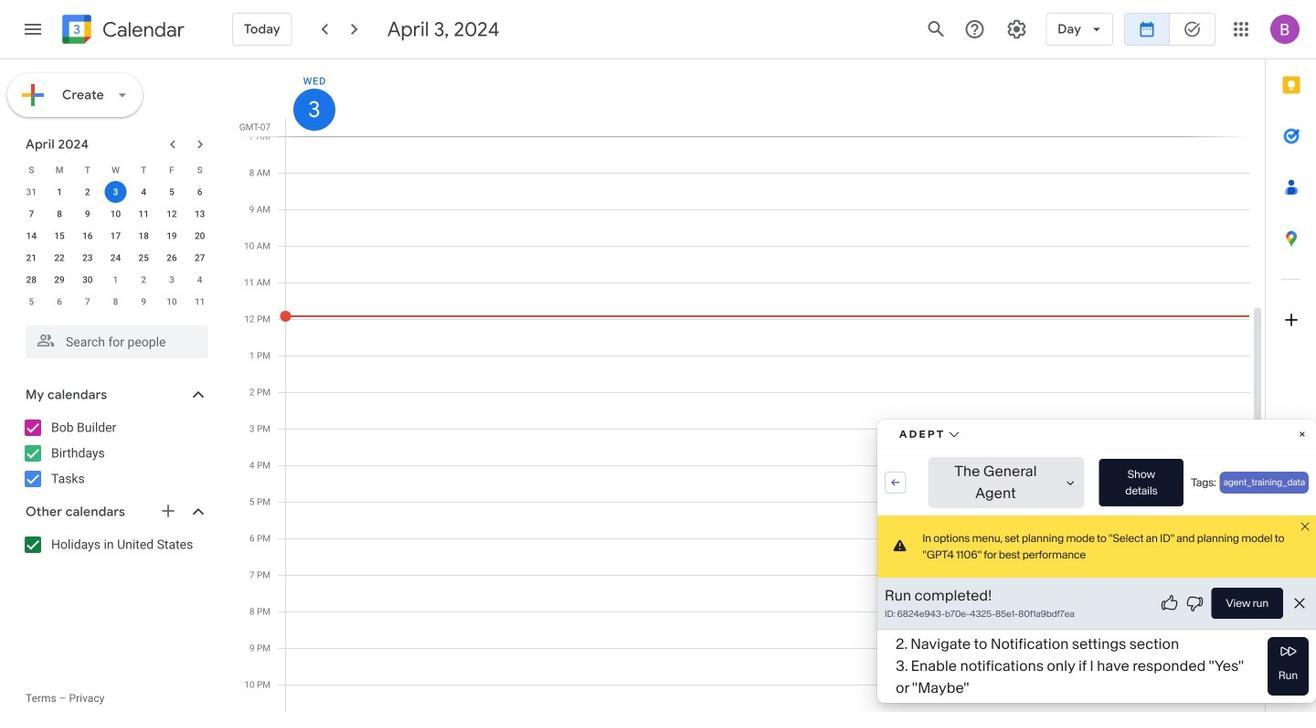 Task type: describe. For each thing, give the bounding box(es) containing it.
2 row from the top
[[17, 181, 214, 203]]

19 element
[[161, 225, 183, 247]]

heading inside calendar element
[[99, 19, 185, 41]]

27 element
[[189, 247, 211, 269]]

4 element
[[133, 181, 155, 203]]

april 2024 grid
[[17, 159, 214, 313]]

settings menu image
[[1006, 18, 1028, 40]]

6 element
[[189, 181, 211, 203]]

1 element
[[49, 181, 70, 203]]

1 row from the top
[[17, 159, 214, 181]]

20 element
[[189, 225, 211, 247]]

21 element
[[20, 247, 42, 269]]

14 element
[[20, 225, 42, 247]]

wednesday, april 3, today element
[[294, 89, 336, 131]]

may 5 element
[[20, 291, 42, 313]]

9 element
[[77, 203, 99, 225]]

3 row from the top
[[17, 203, 214, 225]]

add other calendars image
[[159, 502, 177, 520]]

17 element
[[105, 225, 127, 247]]

16 element
[[77, 225, 99, 247]]

15 element
[[49, 225, 70, 247]]

may 1 element
[[105, 269, 127, 291]]

23 element
[[77, 247, 99, 269]]

may 10 element
[[161, 291, 183, 313]]

13 element
[[189, 203, 211, 225]]



Task type: locate. For each thing, give the bounding box(es) containing it.
Search for people text field
[[37, 326, 198, 358]]

None search field
[[0, 318, 227, 358]]

26 element
[[161, 247, 183, 269]]

3, today element
[[105, 181, 127, 203]]

heading
[[99, 19, 185, 41]]

2 element
[[77, 181, 99, 203]]

cell
[[102, 181, 130, 203]]

18 element
[[133, 225, 155, 247]]

24 element
[[105, 247, 127, 269]]

12 element
[[161, 203, 183, 225]]

grid
[[234, 59, 1266, 712]]

4 row from the top
[[17, 225, 214, 247]]

may 2 element
[[133, 269, 155, 291]]

25 element
[[133, 247, 155, 269]]

10 element
[[105, 203, 127, 225]]

may 7 element
[[77, 291, 99, 313]]

may 11 element
[[189, 291, 211, 313]]

calendar element
[[59, 11, 185, 51]]

28 element
[[20, 269, 42, 291]]

7 element
[[20, 203, 42, 225]]

30 element
[[77, 269, 99, 291]]

row group
[[17, 181, 214, 313]]

11 element
[[133, 203, 155, 225]]

tab list
[[1267, 59, 1317, 661]]

cell inside april 2024 "grid"
[[102, 181, 130, 203]]

my calendars list
[[4, 413, 227, 494]]

7 row from the top
[[17, 291, 214, 313]]

column header
[[285, 59, 1251, 136]]

may 9 element
[[133, 291, 155, 313]]

5 element
[[161, 181, 183, 203]]

5 row from the top
[[17, 247, 214, 269]]

22 element
[[49, 247, 70, 269]]

may 6 element
[[49, 291, 70, 313]]

6 row from the top
[[17, 269, 214, 291]]

main drawer image
[[22, 18, 44, 40]]

march 31 element
[[20, 181, 42, 203]]

8 element
[[49, 203, 70, 225]]

row
[[17, 159, 214, 181], [17, 181, 214, 203], [17, 203, 214, 225], [17, 225, 214, 247], [17, 247, 214, 269], [17, 269, 214, 291], [17, 291, 214, 313]]

29 element
[[49, 269, 70, 291]]

may 4 element
[[189, 269, 211, 291]]

may 3 element
[[161, 269, 183, 291]]

may 8 element
[[105, 291, 127, 313]]



Task type: vqa. For each thing, say whether or not it's contained in the screenshot.
Import & export
no



